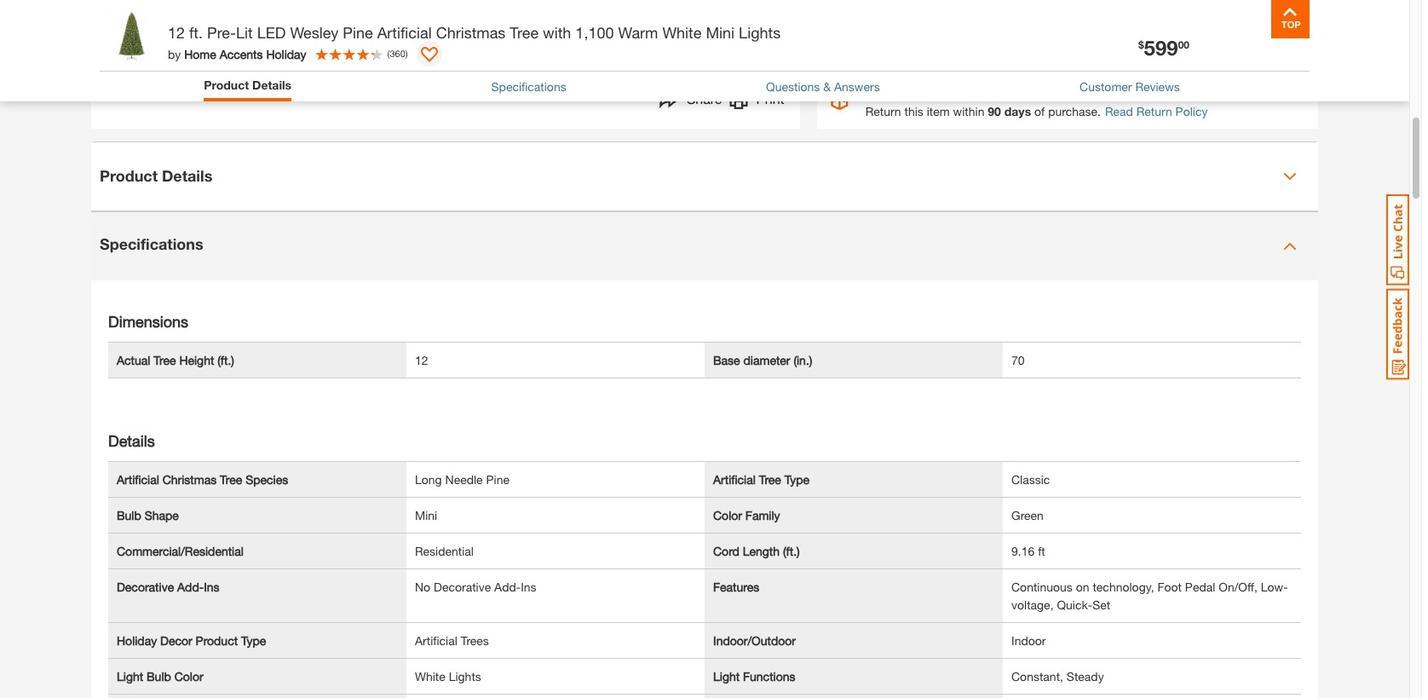 Task type: describe. For each thing, give the bounding box(es) containing it.
in
[[1019, 81, 1032, 100]]

steady
[[1067, 669, 1105, 684]]

00
[[1179, 38, 1190, 51]]

home accents holiday pre lit christmas trees 23pg90079 1d.4 image
[[103, 0, 178, 32]]

purchase.
[[1049, 104, 1101, 118]]

holiday decor product type
[[117, 633, 266, 648]]

constant, steady
[[1012, 669, 1105, 684]]

home
[[184, 46, 216, 61]]

online
[[1100, 81, 1147, 100]]

commercial/residential
[[117, 544, 244, 558]]

policy
[[1176, 104, 1208, 118]]

9.16 ft
[[1012, 544, 1046, 558]]

pedal
[[1186, 580, 1216, 594]]

feedback link image
[[1387, 288, 1410, 380]]

species
[[246, 472, 288, 487]]

0 vertical spatial details
[[252, 78, 292, 92]]

within
[[954, 104, 985, 118]]

returns
[[957, 81, 1015, 100]]

this
[[905, 104, 924, 118]]

warm
[[618, 23, 659, 42]]

light for light bulb color
[[117, 669, 143, 684]]

questions
[[766, 79, 820, 94]]

lit
[[236, 23, 253, 42]]

decorative add-ins
[[117, 580, 220, 594]]

store
[[1037, 81, 1076, 100]]

1 horizontal spatial lights
[[739, 23, 781, 42]]

0 horizontal spatial (ft.)
[[218, 353, 234, 367]]

continuous
[[1012, 580, 1073, 594]]

cord
[[714, 544, 740, 558]]

light for light functions
[[714, 669, 740, 684]]

technology,
[[1093, 580, 1155, 594]]

or
[[1080, 81, 1096, 100]]

indoor
[[1012, 633, 1046, 648]]

12 ft. pre-lit led wesley pine artificial christmas tree with 1,100 warm white mini lights
[[168, 23, 781, 42]]

foot
[[1158, 580, 1182, 594]]

with
[[543, 23, 572, 42]]

share
[[687, 90, 722, 106]]

0 horizontal spatial details
[[108, 431, 155, 450]]

light functions
[[714, 669, 796, 684]]

0 vertical spatial product details
[[204, 78, 292, 92]]

features
[[714, 580, 760, 594]]

1,100
[[576, 23, 614, 42]]

needle
[[445, 472, 483, 487]]

1 vertical spatial color
[[174, 669, 203, 684]]

1 ins from the left
[[204, 580, 220, 594]]

print
[[757, 90, 785, 106]]

2 return from the left
[[1137, 104, 1173, 118]]

free
[[866, 81, 898, 100]]

1 vertical spatial mini
[[415, 508, 438, 522]]

answers
[[835, 79, 880, 94]]

2 decorative from the left
[[434, 580, 491, 594]]

0 vertical spatial bulb
[[117, 508, 141, 522]]

green
[[1012, 508, 1044, 522]]

on/off,
[[1219, 580, 1258, 594]]

customer reviews
[[1080, 79, 1181, 94]]

on
[[1076, 580, 1090, 594]]

icon image
[[826, 89, 853, 110]]

& for easy
[[903, 81, 913, 100]]

actual
[[117, 353, 150, 367]]

actual tree height (ft.)
[[117, 353, 234, 367]]

0 vertical spatial product
[[204, 78, 249, 92]]

functions
[[743, 669, 796, 684]]

base diameter (in.)
[[714, 353, 813, 367]]

by home accents holiday
[[168, 46, 307, 61]]

artificial for artificial trees
[[415, 633, 458, 648]]

tree up the family
[[759, 472, 782, 487]]

zoom
[[477, 15, 508, 30]]

$
[[1139, 38, 1145, 51]]

cord length (ft.)
[[714, 544, 800, 558]]

shape
[[145, 508, 179, 522]]

base
[[714, 353, 741, 367]]

hover image to zoom button
[[194, 0, 706, 31]]

ft
[[1038, 544, 1046, 558]]

caret image for specifications
[[1284, 239, 1298, 253]]

& for answers
[[824, 79, 831, 94]]

1 horizontal spatial pine
[[486, 472, 510, 487]]

360
[[390, 48, 406, 59]]

print button
[[729, 88, 785, 113]]

1 vertical spatial details
[[162, 166, 213, 185]]

bulb shape
[[117, 508, 179, 522]]

read return policy link
[[1106, 102, 1208, 120]]

2 add- from the left
[[495, 580, 521, 594]]

599
[[1145, 36, 1179, 60]]

artificial tree type
[[714, 472, 810, 487]]

display image
[[421, 47, 438, 64]]

0 horizontal spatial pine
[[343, 23, 373, 42]]

tree left species at the bottom left
[[220, 472, 242, 487]]

continuous on technology, foot pedal on/off, low- voltage, quick-set
[[1012, 580, 1289, 612]]



Task type: vqa. For each thing, say whether or not it's contained in the screenshot.
the leftmost Ins
yes



Task type: locate. For each thing, give the bounding box(es) containing it.
white right warm
[[663, 23, 702, 42]]

1 horizontal spatial (ft.)
[[783, 544, 800, 558]]

residential
[[415, 544, 474, 558]]

1 vertical spatial lights
[[449, 669, 482, 684]]

customer reviews button
[[1080, 77, 1181, 95], [1080, 77, 1181, 95]]

no
[[415, 580, 431, 594]]

(
[[388, 48, 390, 59]]

caret image for product details
[[1284, 169, 1298, 183]]

0 horizontal spatial decorative
[[117, 580, 174, 594]]

1 horizontal spatial mini
[[706, 23, 735, 42]]

1 horizontal spatial color
[[714, 508, 742, 522]]

0 horizontal spatial christmas
[[163, 472, 217, 487]]

90
[[988, 104, 1002, 118]]

)
[[406, 48, 408, 59]]

questions & answers
[[766, 79, 880, 94]]

tree right actual
[[154, 353, 176, 367]]

0 vertical spatial 12
[[168, 23, 185, 42]]

quick-
[[1057, 597, 1093, 612]]

bulb
[[117, 508, 141, 522], [147, 669, 171, 684]]

days
[[1005, 104, 1032, 118]]

constant,
[[1012, 669, 1064, 684]]

pine right needle
[[486, 472, 510, 487]]

2 light from the left
[[714, 669, 740, 684]]

product image image
[[104, 9, 159, 64]]

lights up questions
[[739, 23, 781, 42]]

2 horizontal spatial details
[[252, 78, 292, 92]]

0 horizontal spatial add-
[[177, 580, 204, 594]]

length
[[743, 544, 780, 558]]

caret image
[[1284, 169, 1298, 183], [1284, 239, 1298, 253]]

( 360 )
[[388, 48, 408, 59]]

70
[[1012, 353, 1025, 367]]

artificial up white lights
[[415, 633, 458, 648]]

diameter
[[744, 353, 791, 367]]

1 vertical spatial bulb
[[147, 669, 171, 684]]

0 horizontal spatial type
[[241, 633, 266, 648]]

return down "free"
[[866, 104, 902, 118]]

0 horizontal spatial holiday
[[117, 633, 157, 648]]

1 horizontal spatial ins
[[521, 580, 537, 594]]

0 vertical spatial pine
[[343, 23, 373, 42]]

None field
[[862, 12, 897, 48]]

artificial up bulb shape
[[117, 472, 159, 487]]

2 vertical spatial product
[[196, 633, 238, 648]]

(ft.) right height at the bottom of the page
[[218, 353, 234, 367]]

1 light from the left
[[117, 669, 143, 684]]

1 decorative from the left
[[117, 580, 174, 594]]

family
[[746, 508, 781, 522]]

customer
[[1080, 79, 1133, 94]]

& up this
[[903, 81, 913, 100]]

live chat image
[[1387, 194, 1410, 286]]

long
[[415, 472, 442, 487]]

12 for 12 ft. pre-lit led wesley pine artificial christmas tree with 1,100 warm white mini lights
[[168, 23, 185, 42]]

12
[[168, 23, 185, 42], [415, 353, 428, 367]]

(ft.)
[[218, 353, 234, 367], [783, 544, 800, 558]]

1 horizontal spatial return
[[1137, 104, 1173, 118]]

indoor/outdoor
[[714, 633, 796, 648]]

1 vertical spatial white
[[415, 669, 446, 684]]

0 horizontal spatial &
[[824, 79, 831, 94]]

light
[[117, 669, 143, 684], [714, 669, 740, 684]]

1 horizontal spatial white
[[663, 23, 702, 42]]

pine right wesley in the top left of the page
[[343, 23, 373, 42]]

0 horizontal spatial lights
[[449, 669, 482, 684]]

light down holiday decor product type
[[117, 669, 143, 684]]

1 horizontal spatial bulb
[[147, 669, 171, 684]]

white
[[663, 23, 702, 42], [415, 669, 446, 684]]

bulb down decor
[[147, 669, 171, 684]]

1 vertical spatial christmas
[[163, 472, 217, 487]]

color down holiday decor product type
[[174, 669, 203, 684]]

white down artificial trees
[[415, 669, 446, 684]]

of
[[1035, 104, 1045, 118]]

classic
[[1012, 472, 1051, 487]]

add- down commercial/residential
[[177, 580, 204, 594]]

1 horizontal spatial christmas
[[436, 23, 506, 42]]

mini down "long"
[[415, 508, 438, 522]]

2 ins from the left
[[521, 580, 537, 594]]

0 horizontal spatial mini
[[415, 508, 438, 522]]

decorative right no
[[434, 580, 491, 594]]

0 horizontal spatial color
[[174, 669, 203, 684]]

specifications
[[491, 79, 567, 94], [100, 234, 203, 253]]

1 horizontal spatial 12
[[415, 353, 428, 367]]

0 vertical spatial specifications
[[491, 79, 567, 94]]

1 vertical spatial pine
[[486, 472, 510, 487]]

1 vertical spatial product
[[100, 166, 158, 185]]

0 vertical spatial (ft.)
[[218, 353, 234, 367]]

0 vertical spatial color
[[714, 508, 742, 522]]

1 vertical spatial caret image
[[1284, 239, 1298, 253]]

no decorative add-ins
[[415, 580, 537, 594]]

artificial for artificial tree type
[[714, 472, 756, 487]]

pre-
[[207, 23, 236, 42]]

ft.
[[189, 23, 203, 42]]

1 horizontal spatial holiday
[[266, 46, 307, 61]]

height
[[179, 353, 214, 367]]

1 horizontal spatial light
[[714, 669, 740, 684]]

0 vertical spatial caret image
[[1284, 169, 1298, 183]]

set
[[1093, 597, 1111, 612]]

&
[[824, 79, 831, 94], [903, 81, 913, 100]]

specifications button
[[491, 77, 567, 95], [491, 77, 567, 95], [91, 212, 1319, 280]]

1 vertical spatial type
[[241, 633, 266, 648]]

type
[[785, 472, 810, 487], [241, 633, 266, 648]]

artificial up )
[[377, 23, 432, 42]]

(ft.) right length
[[783, 544, 800, 558]]

0 horizontal spatial white
[[415, 669, 446, 684]]

(in.)
[[794, 353, 813, 367]]

artificial christmas tree species
[[117, 472, 288, 487]]

1 horizontal spatial details
[[162, 166, 213, 185]]

accents
[[220, 46, 263, 61]]

decorative
[[117, 580, 174, 594], [434, 580, 491, 594]]

christmas
[[436, 23, 506, 42], [163, 472, 217, 487]]

& left answers
[[824, 79, 831, 94]]

voltage,
[[1012, 597, 1054, 612]]

0 vertical spatial lights
[[739, 23, 781, 42]]

1 vertical spatial specifications
[[100, 234, 203, 253]]

2 caret image from the top
[[1284, 239, 1298, 253]]

color family
[[714, 508, 781, 522]]

decor
[[160, 633, 192, 648]]

1 vertical spatial holiday
[[117, 633, 157, 648]]

1 return from the left
[[866, 104, 902, 118]]

12 for 12
[[415, 353, 428, 367]]

add- right no
[[495, 580, 521, 594]]

1 add- from the left
[[177, 580, 204, 594]]

0 horizontal spatial ins
[[204, 580, 220, 594]]

0 vertical spatial type
[[785, 472, 810, 487]]

1 horizontal spatial specifications
[[491, 79, 567, 94]]

holiday left decor
[[117, 633, 157, 648]]

light left functions
[[714, 669, 740, 684]]

item
[[927, 104, 950, 118]]

2 vertical spatial details
[[108, 431, 155, 450]]

hover
[[392, 15, 424, 30]]

long needle pine
[[415, 472, 510, 487]]

color left the family
[[714, 508, 742, 522]]

return down reviews
[[1137, 104, 1173, 118]]

specifications down 'with'
[[491, 79, 567, 94]]

1 horizontal spatial add-
[[495, 580, 521, 594]]

type up cord length (ft.)
[[785, 472, 810, 487]]

1 caret image from the top
[[1284, 169, 1298, 183]]

share button
[[660, 88, 722, 113]]

tree left 'with'
[[510, 23, 539, 42]]

$ 599 00
[[1139, 36, 1190, 60]]

1 vertical spatial 12
[[415, 353, 428, 367]]

led
[[257, 23, 286, 42]]

9.16
[[1012, 544, 1035, 558]]

easy
[[917, 81, 952, 100]]

& inside free & easy returns in store or online return this item within 90 days of purchase. read return policy
[[903, 81, 913, 100]]

by
[[168, 46, 181, 61]]

ins
[[204, 580, 220, 594], [521, 580, 537, 594]]

0 horizontal spatial light
[[117, 669, 143, 684]]

type right decor
[[241, 633, 266, 648]]

read
[[1106, 104, 1134, 118]]

product details button
[[204, 76, 292, 97], [204, 76, 292, 94], [91, 142, 1319, 210]]

lights down trees
[[449, 669, 482, 684]]

free & easy returns in store or online return this item within 90 days of purchase. read return policy
[[866, 81, 1208, 118]]

1 horizontal spatial &
[[903, 81, 913, 100]]

0 vertical spatial christmas
[[436, 23, 506, 42]]

1 horizontal spatial decorative
[[434, 580, 491, 594]]

specifications up dimensions
[[100, 234, 203, 253]]

image
[[427, 15, 460, 30]]

0 vertical spatial holiday
[[266, 46, 307, 61]]

low-
[[1262, 580, 1289, 594]]

dimensions
[[108, 312, 188, 331]]

trees
[[461, 633, 489, 648]]

1 vertical spatial (ft.)
[[783, 544, 800, 558]]

hover image to zoom
[[392, 15, 508, 30]]

0 horizontal spatial return
[[866, 104, 902, 118]]

top button
[[1272, 0, 1310, 38]]

bulb left 'shape'
[[117, 508, 141, 522]]

0 vertical spatial white
[[663, 23, 702, 42]]

mini up share
[[706, 23, 735, 42]]

0 horizontal spatial specifications
[[100, 234, 203, 253]]

artificial up "color family"
[[714, 472, 756, 487]]

1 horizontal spatial type
[[785, 472, 810, 487]]

to
[[463, 15, 474, 30]]

0 horizontal spatial 12
[[168, 23, 185, 42]]

add-
[[177, 580, 204, 594], [495, 580, 521, 594]]

0 vertical spatial mini
[[706, 23, 735, 42]]

0 horizontal spatial bulb
[[117, 508, 141, 522]]

white lights
[[415, 669, 482, 684]]

artificial for artificial christmas tree species
[[117, 472, 159, 487]]

decorative down commercial/residential
[[117, 580, 174, 594]]

holiday down led
[[266, 46, 307, 61]]

artificial trees
[[415, 633, 489, 648]]

1 vertical spatial product details
[[100, 166, 213, 185]]

reviews
[[1136, 79, 1181, 94]]

color
[[714, 508, 742, 522], [174, 669, 203, 684]]



